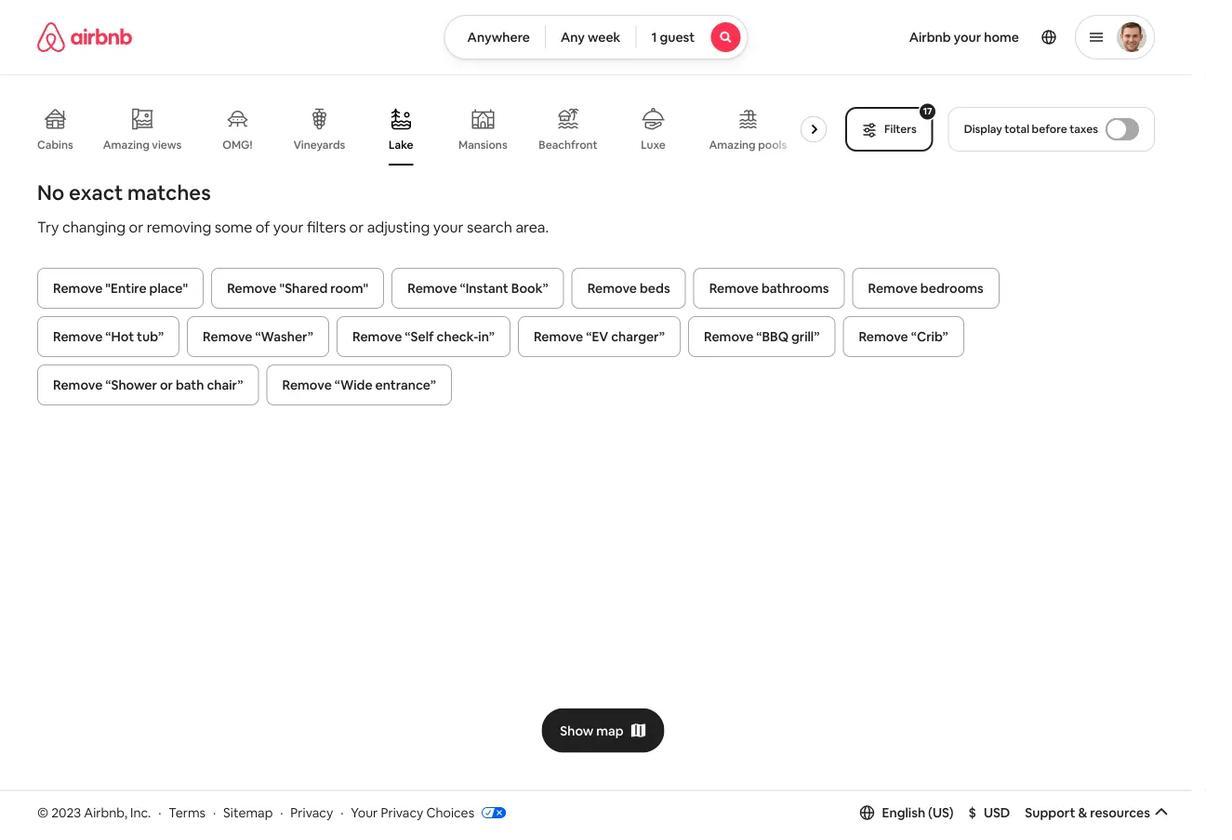 Task type: describe. For each thing, give the bounding box(es) containing it.
4 · from the left
[[341, 804, 344, 821]]

remove "shower or bath chair" link
[[37, 365, 259, 406]]

remove "shared room"
[[227, 280, 369, 297]]

remove for remove "ev charger"
[[534, 328, 583, 345]]

or for chair"
[[160, 377, 173, 394]]

remove for remove "bbq grill"
[[704, 328, 754, 345]]

luxe
[[641, 138, 666, 152]]

beachfront
[[539, 138, 598, 152]]

tub"
[[137, 328, 164, 345]]

remove "washer" link
[[187, 316, 329, 357]]

&
[[1079, 805, 1088, 821]]

any
[[561, 29, 585, 46]]

of
[[256, 217, 270, 236]]

profile element
[[771, 0, 1155, 74]]

any week button
[[545, 15, 637, 60]]

home
[[984, 29, 1020, 46]]

changing
[[62, 217, 126, 236]]

total
[[1005, 122, 1030, 136]]

show map button
[[542, 709, 665, 753]]

filters button
[[846, 107, 934, 152]]

filters
[[885, 122, 917, 136]]

remove "wide entrance"
[[282, 377, 436, 394]]

try
[[37, 217, 59, 236]]

bedrooms
[[921, 280, 984, 297]]

amazing for amazing views
[[103, 137, 150, 152]]

remove "bbq grill"
[[704, 328, 820, 345]]

display total before taxes button
[[949, 107, 1155, 152]]

mansions
[[459, 138, 508, 152]]

remove for remove "hot tub"
[[53, 328, 103, 345]]

1 guest button
[[636, 15, 748, 60]]

1 privacy from the left
[[291, 804, 333, 821]]

cabins
[[37, 138, 73, 152]]

"crib"
[[911, 328, 949, 345]]

remove "instant book" link
[[392, 268, 564, 309]]

choices
[[426, 804, 475, 821]]

remove for remove bathrooms
[[709, 280, 759, 297]]

remove for remove "entire place"
[[53, 280, 103, 297]]

no
[[37, 179, 65, 206]]

in"
[[478, 328, 495, 345]]

or for some
[[129, 217, 143, 236]]

english
[[882, 805, 926, 821]]

"hot
[[105, 328, 134, 345]]

usd
[[984, 805, 1011, 821]]

remove "washer"
[[203, 328, 313, 345]]

guest
[[660, 29, 695, 46]]

your privacy choices
[[351, 804, 475, 821]]

exact
[[69, 179, 123, 206]]

vineyards
[[293, 138, 345, 152]]

anywhere
[[468, 29, 530, 46]]

anywhere button
[[444, 15, 546, 60]]

"bbq
[[757, 328, 789, 345]]

try changing or removing some of your filters or adjusting your search area.
[[37, 217, 549, 236]]

"wide
[[335, 377, 373, 394]]

removing
[[147, 217, 211, 236]]

english (us)
[[882, 805, 954, 821]]

sitemap link
[[223, 804, 273, 821]]

remove "crib"
[[859, 328, 949, 345]]

terms link
[[169, 804, 206, 821]]

no exact matches
[[37, 179, 211, 206]]

place"
[[149, 280, 188, 297]]

show
[[560, 722, 594, 739]]

"shared
[[280, 280, 328, 297]]

beds
[[640, 280, 670, 297]]

"washer"
[[255, 328, 313, 345]]

any week
[[561, 29, 621, 46]]

(us)
[[929, 805, 954, 821]]

amazing views
[[103, 137, 182, 152]]

support & resources
[[1026, 805, 1151, 821]]

your inside 'link'
[[954, 29, 982, 46]]

1 · from the left
[[158, 804, 161, 821]]

1 horizontal spatial your
[[433, 217, 464, 236]]

room"
[[330, 280, 369, 297]]

airbnb
[[909, 29, 951, 46]]

privacy inside "link"
[[381, 804, 424, 821]]

bath
[[176, 377, 204, 394]]

remove for remove "shared room"
[[227, 280, 277, 297]]

$ usd
[[969, 805, 1011, 821]]

terms
[[169, 804, 206, 821]]

book"
[[511, 280, 549, 297]]



Task type: vqa. For each thing, say whether or not it's contained in the screenshot.
the right EXPERIENCES
no



Task type: locate. For each thing, give the bounding box(es) containing it.
remove left "ev
[[534, 328, 583, 345]]

remove for remove "washer"
[[203, 328, 253, 345]]

remove "ev charger" link
[[518, 316, 681, 357]]

matches
[[127, 179, 211, 206]]

amazing left pools
[[709, 138, 756, 152]]

remove left "bbq
[[704, 328, 754, 345]]

remove for remove "shower or bath chair"
[[53, 377, 103, 394]]

2 horizontal spatial or
[[349, 217, 364, 236]]

remove "self check-in"
[[353, 328, 495, 345]]

pools
[[758, 138, 787, 152]]

charger"
[[611, 328, 665, 345]]

·
[[158, 804, 161, 821], [213, 804, 216, 821], [280, 804, 283, 821], [341, 804, 344, 821]]

1 guest
[[652, 29, 695, 46]]

or left bath
[[160, 377, 173, 394]]

· right terms
[[213, 804, 216, 821]]

your left search
[[433, 217, 464, 236]]

"shower
[[105, 377, 157, 394]]

0 horizontal spatial privacy
[[291, 804, 333, 821]]

remove up remove "bbq grill" link
[[709, 280, 759, 297]]

privacy right your
[[381, 804, 424, 821]]

display total before taxes
[[964, 122, 1099, 136]]

remove beds link
[[572, 268, 686, 309]]

remove left "shower
[[53, 377, 103, 394]]

remove inside remove "crib" link
[[859, 328, 909, 345]]

or down no exact matches
[[129, 217, 143, 236]]

terms · sitemap · privacy
[[169, 804, 333, 821]]

remove inside remove "shared room" link
[[227, 280, 277, 297]]

remove left "wide
[[282, 377, 332, 394]]

none search field containing anywhere
[[444, 15, 748, 60]]

2023
[[51, 804, 81, 821]]

inc.
[[130, 804, 151, 821]]

remove inside remove "washer" link
[[203, 328, 253, 345]]

remove left "self
[[353, 328, 402, 345]]

group containing amazing views
[[37, 93, 835, 166]]

© 2023 airbnb, inc. ·
[[37, 804, 161, 821]]

remove inside 'remove bathrooms' link
[[709, 280, 759, 297]]

or
[[129, 217, 143, 236], [349, 217, 364, 236], [160, 377, 173, 394]]

2 horizontal spatial your
[[954, 29, 982, 46]]

airbnb your home link
[[898, 18, 1031, 57]]

airbnb,
[[84, 804, 127, 821]]

remove up remove "crib" link
[[868, 280, 918, 297]]

0 horizontal spatial amazing
[[103, 137, 150, 152]]

remove inside "remove "ev charger"" link
[[534, 328, 583, 345]]

$
[[969, 805, 977, 821]]

your left "home"
[[954, 29, 982, 46]]

some
[[215, 217, 252, 236]]

area.
[[516, 217, 549, 236]]

before
[[1032, 122, 1068, 136]]

remove "self check-in" link
[[337, 316, 511, 357]]

map
[[597, 722, 624, 739]]

remove inside remove bedrooms link
[[868, 280, 918, 297]]

remove up remove "washer" link
[[227, 280, 277, 297]]

search
[[467, 217, 512, 236]]

remove inside the remove "shower or bath chair" link
[[53, 377, 103, 394]]

remove beds
[[588, 280, 670, 297]]

remove inside remove "hot tub" link
[[53, 328, 103, 345]]

remove for remove "instant book"
[[408, 280, 457, 297]]

remove for remove "crib"
[[859, 328, 909, 345]]

amazing for amazing pools
[[709, 138, 756, 152]]

remove "shower or bath chair"
[[53, 377, 243, 394]]

resources
[[1090, 805, 1151, 821]]

remove "entire place"
[[53, 280, 188, 297]]

remove "wide entrance" link
[[266, 365, 452, 406]]

lake
[[389, 138, 414, 152]]

support & resources button
[[1026, 805, 1169, 821]]

0 horizontal spatial your
[[273, 217, 304, 236]]

amazing left views
[[103, 137, 150, 152]]

0 horizontal spatial or
[[129, 217, 143, 236]]

remove "entire place" link
[[37, 268, 204, 309]]

remove left '"crib"'
[[859, 328, 909, 345]]

remove up remove "self check-in"
[[408, 280, 457, 297]]

remove "hot tub" link
[[37, 316, 180, 357]]

or right the filters
[[349, 217, 364, 236]]

your
[[954, 29, 982, 46], [273, 217, 304, 236], [433, 217, 464, 236]]

"self
[[405, 328, 434, 345]]

your privacy choices link
[[351, 804, 506, 822]]

remove for remove beds
[[588, 280, 637, 297]]

remove left "entire
[[53, 280, 103, 297]]

filters
[[307, 217, 346, 236]]

remove "ev charger"
[[534, 328, 665, 345]]

english (us) button
[[860, 805, 954, 821]]

1 horizontal spatial privacy
[[381, 804, 424, 821]]

remove left "hot
[[53, 328, 103, 345]]

· right inc.
[[158, 804, 161, 821]]

remove "hot tub"
[[53, 328, 164, 345]]

remove "bbq grill" link
[[688, 316, 836, 357]]

amazing pools
[[709, 138, 787, 152]]

remove inside remove beds 'link'
[[588, 280, 637, 297]]

remove for remove bedrooms
[[868, 280, 918, 297]]

3 · from the left
[[280, 804, 283, 821]]

remove for remove "wide entrance"
[[282, 377, 332, 394]]

support
[[1026, 805, 1076, 821]]

group
[[37, 93, 835, 166]]

1 horizontal spatial or
[[160, 377, 173, 394]]

omg!
[[223, 138, 253, 152]]

show map
[[560, 722, 624, 739]]

2 privacy from the left
[[381, 804, 424, 821]]

remove inside the remove "self check-in" "link"
[[353, 328, 402, 345]]

views
[[152, 137, 182, 152]]

airbnb your home
[[909, 29, 1020, 46]]

1
[[652, 29, 657, 46]]

remove
[[53, 280, 103, 297], [227, 280, 277, 297], [408, 280, 457, 297], [588, 280, 637, 297], [709, 280, 759, 297], [868, 280, 918, 297], [53, 328, 103, 345], [203, 328, 253, 345], [353, 328, 402, 345], [534, 328, 583, 345], [704, 328, 754, 345], [859, 328, 909, 345], [53, 377, 103, 394], [282, 377, 332, 394]]

remove "crib" link
[[843, 316, 964, 357]]

remove for remove "self check-in"
[[353, 328, 402, 345]]

remove left the 'beds'
[[588, 280, 637, 297]]

display
[[964, 122, 1003, 136]]

"ev
[[586, 328, 609, 345]]

remove inside remove "entire place" link
[[53, 280, 103, 297]]

remove bathrooms
[[709, 280, 829, 297]]

remove up chair"
[[203, 328, 253, 345]]

remove bedrooms
[[868, 280, 984, 297]]

grill"
[[792, 328, 820, 345]]

2 · from the left
[[213, 804, 216, 821]]

· left privacy link
[[280, 804, 283, 821]]

bathrooms
[[762, 280, 829, 297]]

privacy left your
[[291, 804, 333, 821]]

remove bedrooms link
[[853, 268, 1000, 309]]

adjusting
[[367, 217, 430, 236]]

remove inside remove "bbq grill" link
[[704, 328, 754, 345]]

remove inside the remove "instant book" link
[[408, 280, 457, 297]]

amazing
[[103, 137, 150, 152], [709, 138, 756, 152]]

©
[[37, 804, 48, 821]]

chair"
[[207, 377, 243, 394]]

remove inside remove "wide entrance" link
[[282, 377, 332, 394]]

"entire
[[105, 280, 147, 297]]

None search field
[[444, 15, 748, 60]]

· left your
[[341, 804, 344, 821]]

remove "shared room" link
[[211, 268, 384, 309]]

your right of on the left of the page
[[273, 217, 304, 236]]

remove "instant book"
[[408, 280, 549, 297]]

1 horizontal spatial amazing
[[709, 138, 756, 152]]



